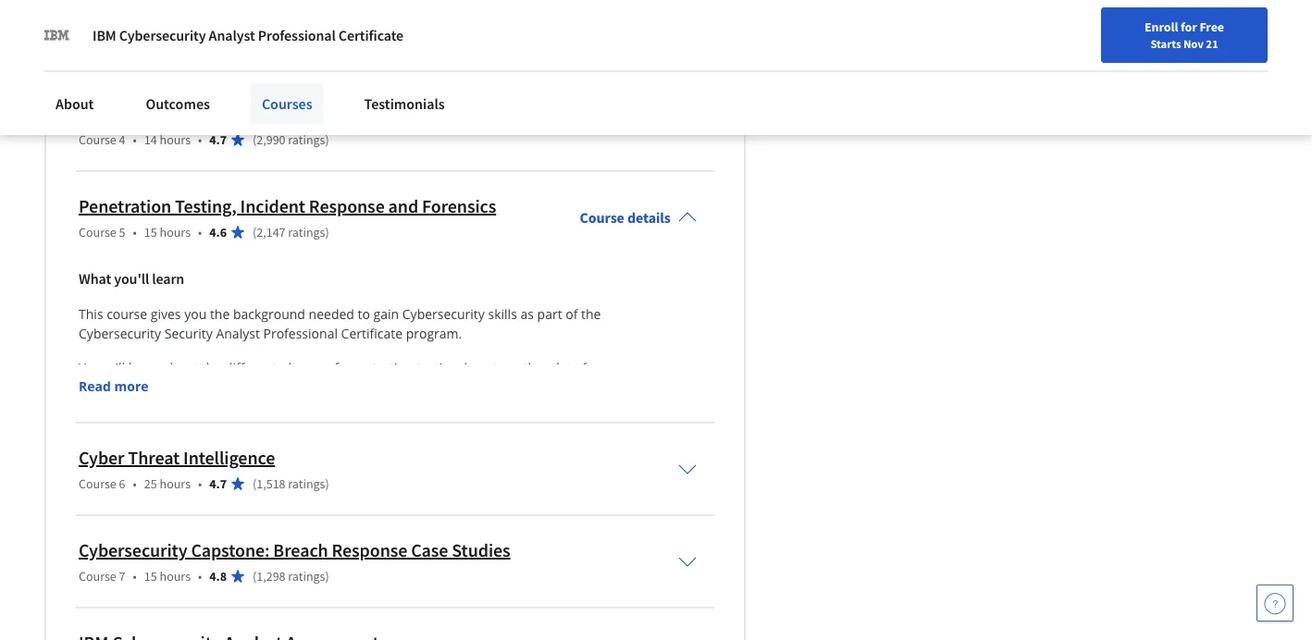 Task type: locate. For each thing, give the bounding box(es) containing it.
security up 14
[[150, 102, 215, 126]]

threat
[[128, 447, 180, 470]]

2 vertical spatial as
[[108, 553, 122, 571]]

0 vertical spatial this
[[79, 305, 103, 323]]

this course gives you the background needed to gain cybersecurity skills as part of the cybersecurity security analyst professional certificate program.
[[79, 305, 604, 342]]

( for intelligence
[[253, 476, 257, 492]]

• right 4
[[133, 132, 137, 148]]

of
[[566, 305, 578, 323], [326, 359, 339, 377], [79, 398, 91, 416], [576, 398, 589, 416], [540, 515, 552, 532], [271, 534, 283, 552], [176, 592, 188, 610]]

0 horizontal spatial forensics
[[167, 612, 224, 629]]

and
[[388, 195, 418, 218], [179, 379, 202, 396], [448, 398, 471, 416], [228, 417, 251, 435], [623, 417, 646, 435], [375, 476, 398, 493], [141, 612, 164, 629]]

case
[[411, 539, 448, 562]]

1 vertical spatial testing,
[[548, 592, 594, 610]]

4.7 for compliance
[[209, 39, 227, 56]]

understanding
[[448, 515, 536, 532]]

1 vertical spatial certificate
[[341, 325, 403, 342]]

2 vertical spatial for
[[221, 515, 238, 532]]

4.7 down intelligence
[[209, 476, 227, 492]]

( down series in the left of the page
[[253, 568, 257, 585]]

1 horizontal spatial forensics
[[422, 195, 496, 218]]

also down threat
[[151, 476, 175, 493]]

1 horizontal spatial an
[[592, 398, 607, 416]]

more inside button
[[902, 69, 932, 85]]

1 vertical spatial gives
[[178, 476, 209, 493]]

certificate down needed at the left
[[341, 325, 403, 342]]

0 vertical spatial skills
[[488, 305, 517, 323]]

analyst.
[[570, 476, 616, 493]]

3 ) from the top
[[325, 224, 329, 241]]

course left details
[[580, 208, 624, 227]]

ibm image
[[44, 22, 70, 48]]

penetration up team.
[[256, 379, 327, 396]]

1 horizontal spatial skills
[[488, 305, 517, 323]]

as right or
[[95, 534, 109, 552]]

gives inside you will learn about the different phases of penetration testing, how to gather data for your penetration test and popular penetration testing tools.  furthermore, you will learn the phases of an incident response, important documentation to collect, and the components of an incident response policy and team.  finally, you will learn key steps in the forensic process and important data to collect. this course also gives you a first look at scripting and the importance to a system analyst. this course is intended for anyone who wants to gain a basic understanding of cybersecurity or as the fifth course in a series of courses to acquire the skills to work in the cybersecurity field as a cybersecurity analyst. the completion of this course also makes you eligible to earn the penetration testing, incident response and forensics ibm digital badge.  more information about the badge can be found https://www.youracclaim.com/org/ibm/badge/penetration-testing-incident-re
[[178, 476, 209, 493]]

) down cybersecurity compliance framework & system administration link
[[325, 39, 329, 56]]

1 vertical spatial incident
[[598, 592, 646, 610]]

1 vertical spatial more
[[114, 378, 149, 395]]

ibm inside you will learn about the different phases of penetration testing, how to gather data for your penetration test and popular penetration testing tools.  furthermore, you will learn the phases of an incident response, important documentation to collect, and the components of an incident response policy and team.  finally, you will learn key steps in the forensic process and important data to collect. this course also gives you a first look at scripting and the importance to a system analyst. this course is intended for anyone who wants to gain a basic understanding of cybersecurity or as the fifth course in a series of courses to acquire the skills to work in the cybersecurity field as a cybersecurity analyst. the completion of this course also makes you eligible to earn the penetration testing, incident response and forensics ibm digital badge.  more information about the badge can be found https://www.youracclaim.com/org/ibm/badge/penetration-testing-incident-re
[[227, 612, 251, 629]]

0 vertical spatial data
[[552, 359, 579, 377]]

hours
[[160, 39, 191, 56], [160, 132, 191, 148], [160, 224, 191, 241], [160, 476, 191, 492], [160, 568, 191, 585]]

testimonials
[[364, 94, 445, 113]]

1 15 from the top
[[144, 224, 157, 241]]

0 horizontal spatial important
[[79, 437, 139, 454]]

course left '5'
[[79, 224, 116, 241]]

1 this from the top
[[79, 305, 103, 323]]

1 vertical spatial about
[[452, 612, 488, 629]]

1 horizontal spatial incident
[[598, 592, 646, 610]]

more for read more
[[114, 378, 149, 395]]

course down cyber
[[107, 476, 147, 493]]

1 vertical spatial forensics
[[167, 612, 224, 629]]

0 horizontal spatial more
[[114, 378, 149, 395]]

1 vertical spatial response
[[332, 539, 407, 562]]

skills left part
[[488, 305, 517, 323]]

as
[[520, 305, 534, 323], [95, 534, 109, 552], [108, 553, 122, 571]]

2 horizontal spatial for
[[1181, 19, 1197, 35]]

4.7 for threat
[[209, 476, 227, 492]]

5 ( from the top
[[253, 568, 257, 585]]

15
[[144, 224, 157, 241], [144, 568, 157, 585]]

0 vertical spatial testing,
[[175, 195, 237, 218]]

( for framework
[[253, 39, 257, 56]]

ratings
[[288, 39, 325, 56], [288, 132, 325, 148], [288, 224, 325, 241], [288, 476, 325, 492], [288, 568, 325, 585]]

1 horizontal spatial in
[[483, 417, 495, 435]]

course 7 • 15 hours •
[[79, 568, 202, 585]]

0 horizontal spatial phases
[[280, 359, 323, 377]]

outcomes
[[146, 94, 210, 113]]

2 hours from the top
[[160, 132, 191, 148]]

1 horizontal spatial penetration
[[473, 592, 544, 610]]

0 vertical spatial gain
[[373, 305, 399, 323]]

3 ratings from the top
[[288, 224, 325, 241]]

1 ratings from the top
[[288, 39, 325, 56]]

learn up test
[[128, 359, 159, 377]]

( left look
[[253, 476, 257, 492]]

1 horizontal spatial &
[[381, 10, 393, 33]]

penetration up '5'
[[79, 195, 171, 218]]

as inside this course gives you the background needed to gain cybersecurity skills as part of the cybersecurity security analyst professional certificate program.
[[520, 305, 534, 323]]

compliance
[[191, 10, 284, 33]]

ibm
[[93, 26, 116, 44], [227, 612, 251, 629]]

0 horizontal spatial an
[[94, 398, 109, 416]]

course left 3
[[79, 39, 116, 56]]

1 horizontal spatial about
[[452, 612, 488, 629]]

incident up response
[[113, 398, 161, 416]]

you inside this course gives you the background needed to gain cybersecurity skills as part of the cybersecurity security analyst professional certificate program.
[[184, 305, 207, 323]]

importance
[[424, 476, 494, 493]]

forensics
[[422, 195, 496, 218], [167, 612, 224, 629]]

ratings down cybersecurity compliance framework & system administration link
[[288, 39, 325, 56]]

3 ( from the top
[[253, 224, 257, 241]]

course details
[[580, 208, 671, 227]]

0 vertical spatial phases
[[280, 359, 323, 377]]

1 horizontal spatial phases
[[605, 379, 648, 396]]

0 vertical spatial gives
[[151, 305, 181, 323]]

to right needed at the left
[[358, 305, 370, 323]]

this
[[191, 592, 213, 610]]

1 vertical spatial data
[[143, 437, 170, 454]]

3 4.7 from the top
[[209, 476, 227, 492]]

( down "compliance"
[[253, 39, 257, 56]]

1 vertical spatial ibm
[[227, 612, 251, 629]]

0 vertical spatial analyst
[[209, 26, 255, 44]]

2 15 from the top
[[144, 568, 157, 585]]

an up process
[[592, 398, 607, 416]]

•
[[133, 39, 137, 56], [198, 39, 202, 56], [133, 132, 137, 148], [198, 132, 202, 148], [133, 224, 137, 241], [198, 224, 202, 241], [133, 476, 137, 492], [198, 476, 202, 492], [133, 568, 137, 585], [198, 568, 202, 585]]

1 vertical spatial phases
[[605, 379, 648, 396]]

a right field
[[125, 553, 132, 571]]

) for breach
[[325, 568, 329, 585]]

5 hours from the top
[[160, 568, 191, 585]]

2 vertical spatial this
[[79, 515, 103, 532]]

forensics inside you will learn about the different phases of penetration testing, how to gather data for your penetration test and popular penetration testing tools.  furthermore, you will learn the phases of an incident response, important documentation to collect, and the components of an incident response policy and team.  finally, you will learn key steps in the forensic process and important data to collect. this course also gives you a first look at scripting and the importance to a system analyst. this course is intended for anyone who wants to gain a basic understanding of cybersecurity or as the fifth course in a series of courses to acquire the skills to work in the cybersecurity field as a cybersecurity analyst. the completion of this course also makes you eligible to earn the penetration testing, incident response and forensics ibm digital badge.  more information about the badge can be found https://www.youracclaim.com/org/ibm/badge/penetration-testing-incident-re
[[167, 612, 224, 629]]

in down the intended
[[207, 534, 218, 552]]

) down the vulnerabilities
[[325, 132, 329, 148]]

penetration up the badge
[[473, 592, 544, 610]]

1 vertical spatial &
[[219, 102, 231, 126]]

more inside 'button'
[[114, 378, 149, 395]]

testing,
[[175, 195, 237, 218], [548, 592, 594, 610]]

about up test
[[163, 359, 198, 377]]

in right steps
[[483, 417, 495, 435]]

security inside this course gives you the background needed to gain cybersecurity skills as part of the cybersecurity security analyst professional certificate program.
[[164, 325, 213, 342]]

incident
[[113, 398, 161, 416], [79, 417, 127, 435]]

0 vertical spatial response
[[309, 195, 385, 218]]

you down what you'll learn
[[184, 305, 207, 323]]

this up or
[[79, 515, 103, 532]]

course inside this course gives you the background needed to gain cybersecurity skills as part of the cybersecurity security analyst professional certificate program.
[[107, 305, 147, 323]]

response for case
[[332, 539, 407, 562]]

nov
[[1183, 36, 1204, 51]]

3 hours from the top
[[160, 224, 191, 241]]

basic
[[414, 515, 444, 532]]

1 ( from the top
[[253, 39, 257, 56]]

) up makes
[[325, 568, 329, 585]]

21
[[1206, 36, 1218, 51]]

1 horizontal spatial also
[[261, 592, 285, 610]]

0 vertical spatial as
[[520, 305, 534, 323]]

0 vertical spatial about
[[163, 359, 198, 377]]

learn down 'collect,'
[[389, 417, 420, 435]]

0 vertical spatial ibm
[[93, 26, 116, 44]]

penetration
[[79, 195, 171, 218], [473, 592, 544, 610]]

2 vertical spatial 4.7
[[209, 476, 227, 492]]

more
[[342, 612, 374, 629]]

be
[[580, 612, 595, 629]]

important up 6
[[79, 437, 139, 454]]

certificate inside this course gives you the background needed to gain cybersecurity skills as part of the cybersecurity security analyst professional certificate program.
[[341, 325, 403, 342]]

this down cyber
[[79, 476, 103, 493]]

popular
[[206, 379, 253, 396]]

1 hours from the top
[[160, 39, 191, 56]]

skills inside this course gives you the background needed to gain cybersecurity skills as part of the cybersecurity security analyst professional certificate program.
[[488, 305, 517, 323]]

hours right 17
[[160, 39, 191, 56]]

will down the tools. at bottom
[[366, 417, 386, 435]]

course for network security & database vulnerabilities
[[79, 132, 116, 148]]

course
[[107, 305, 147, 323], [107, 476, 147, 493], [107, 515, 147, 532], [163, 534, 204, 552], [217, 592, 258, 610]]

courses
[[262, 94, 312, 113]]

0 horizontal spatial in
[[207, 534, 218, 552]]

1 vertical spatial 15
[[144, 568, 157, 585]]

15 for cybersecurity
[[144, 568, 157, 585]]

1 horizontal spatial more
[[902, 69, 932, 85]]

4.7 down "compliance"
[[209, 39, 227, 56]]

0 vertical spatial will
[[105, 359, 125, 377]]

1 vertical spatial this
[[79, 476, 103, 493]]

( 2,990 ratings )
[[253, 132, 329, 148]]

a left series in the left of the page
[[222, 534, 229, 552]]

skills down basic on the bottom of page
[[424, 534, 453, 552]]

first
[[248, 476, 272, 493]]

show notifications image
[[1115, 23, 1137, 45]]

more left test
[[114, 378, 149, 395]]

to up 'acquire'
[[358, 515, 371, 532]]

to up understanding
[[497, 476, 510, 493]]

penetration testing, incident response and forensics link
[[79, 195, 496, 218]]

intelligence
[[183, 447, 275, 470]]

2 vertical spatial response
[[79, 612, 137, 629]]

ibm up the https://www.youracclaim.com/org/ibm/badge/penetration- on the bottom left
[[227, 612, 251, 629]]

security up test
[[164, 325, 213, 342]]

1 horizontal spatial for
[[582, 359, 600, 377]]

data right gather
[[552, 359, 579, 377]]

the down basic on the bottom of page
[[401, 534, 421, 552]]

3
[[119, 39, 125, 56]]

• down outcomes
[[198, 132, 202, 148]]

1 vertical spatial penetration
[[473, 592, 544, 610]]

0 vertical spatial for
[[1181, 19, 1197, 35]]

2 ratings from the top
[[288, 132, 325, 148]]

0 vertical spatial penetration
[[79, 195, 171, 218]]

in
[[483, 417, 495, 435], [207, 534, 218, 552], [506, 534, 517, 552]]

( down network security & database vulnerabilities
[[253, 132, 257, 148]]

0 horizontal spatial data
[[143, 437, 170, 454]]

1 horizontal spatial testing,
[[548, 592, 594, 610]]

0 horizontal spatial penetration
[[79, 379, 150, 396]]

1 vertical spatial professional
[[263, 325, 338, 342]]

0 vertical spatial professional
[[258, 26, 336, 44]]

0 vertical spatial 15
[[144, 224, 157, 241]]

hours right 25
[[160, 476, 191, 492]]

as right field
[[108, 553, 122, 571]]

framework
[[288, 10, 377, 33]]

0 vertical spatial more
[[902, 69, 932, 85]]

you down documentation
[[341, 417, 363, 435]]

what
[[79, 269, 111, 288]]

background
[[233, 305, 305, 323]]

vulnerabilities
[[311, 102, 424, 126]]

course for cybersecurity capstone:  breach response case studies
[[79, 568, 116, 585]]

2 ( from the top
[[253, 132, 257, 148]]

security
[[150, 102, 215, 126], [164, 325, 213, 342]]

4.7 down network security & database vulnerabilities "link"
[[209, 132, 227, 148]]

is
[[151, 515, 160, 532]]

gives down cyber threat intelligence
[[178, 476, 209, 493]]

1 vertical spatial security
[[164, 325, 213, 342]]

will up the components
[[525, 379, 544, 396]]

important up team.
[[227, 398, 288, 416]]

1 horizontal spatial ibm
[[227, 612, 251, 629]]

cyber
[[79, 447, 124, 470]]

for up the nov
[[1181, 19, 1197, 35]]

0 horizontal spatial about
[[163, 359, 198, 377]]

a
[[238, 476, 245, 493], [513, 476, 520, 493], [403, 515, 410, 532], [222, 534, 229, 552], [125, 553, 132, 571]]

field
[[79, 553, 105, 571]]

( 2,147 ratings )
[[253, 224, 329, 241]]

1 ) from the top
[[325, 39, 329, 56]]

2 vertical spatial will
[[366, 417, 386, 435]]

( 1,298 ratings )
[[253, 568, 329, 585]]

0 vertical spatial also
[[151, 476, 175, 493]]

course inside "dropdown button"
[[580, 208, 624, 227]]

2,990
[[257, 132, 285, 148]]

1 vertical spatial analyst
[[216, 325, 260, 342]]

1 4.7 from the top
[[209, 39, 227, 56]]

testing, inside you will learn about the different phases of penetration testing, how to gather data for your penetration test and popular penetration testing tools.  furthermore, you will learn the phases of an incident response, important documentation to collect, and the components of an incident response policy and team.  finally, you will learn key steps in the forensic process and important data to collect. this course also gives you a first look at scripting and the importance to a system analyst. this course is intended for anyone who wants to gain a basic understanding of cybersecurity or as the fifth course in a series of courses to acquire the skills to work in the cybersecurity field as a cybersecurity analyst. the completion of this course also makes you eligible to earn the penetration testing, incident response and forensics ibm digital badge.  more information about the badge can be found https://www.youracclaim.com/org/ibm/badge/penetration-testing-incident-re
[[548, 592, 594, 610]]

course for cyber threat intelligence
[[79, 476, 116, 492]]

testing, up can
[[548, 592, 594, 610]]

0 vertical spatial 4.7
[[209, 39, 227, 56]]

an down read
[[94, 398, 109, 416]]

as left part
[[520, 305, 534, 323]]

• right 6
[[133, 476, 137, 492]]

0 horizontal spatial skills
[[424, 534, 453, 552]]

course left 7
[[79, 568, 116, 585]]

learn
[[152, 269, 184, 288], [128, 359, 159, 377], [548, 379, 579, 396], [389, 417, 420, 435]]

course for cybersecurity compliance framework & system administration
[[79, 39, 116, 56]]

more right learn
[[902, 69, 932, 85]]

ratings up makes
[[288, 568, 325, 585]]

0 horizontal spatial incident
[[240, 195, 305, 218]]

4.6
[[209, 224, 227, 241]]

enroll for free starts nov 21
[[1145, 19, 1224, 51]]

4 hours from the top
[[160, 476, 191, 492]]

course 6 • 25 hours •
[[79, 476, 202, 492]]

course left 4
[[79, 132, 116, 148]]

None search field
[[264, 12, 569, 49]]

5
[[119, 224, 125, 241]]

4 ratings from the top
[[288, 476, 325, 492]]

data down response
[[143, 437, 170, 454]]

gives down what you'll learn
[[151, 305, 181, 323]]

system
[[524, 476, 566, 493]]

gives inside this course gives you the background needed to gain cybersecurity skills as part of the cybersecurity security analyst professional certificate program.
[[151, 305, 181, 323]]

&
[[381, 10, 393, 33], [219, 102, 231, 126]]

a left "system" on the left bottom
[[513, 476, 520, 493]]

2 horizontal spatial will
[[525, 379, 544, 396]]

1 horizontal spatial important
[[227, 398, 288, 416]]

penetration
[[342, 359, 413, 377], [79, 379, 150, 396], [256, 379, 327, 396]]

team.
[[255, 417, 289, 435]]

furthermore,
[[415, 379, 496, 396]]

4 ( from the top
[[253, 476, 257, 492]]

menu item
[[977, 19, 1096, 79]]

the
[[210, 305, 230, 323], [581, 305, 601, 323], [202, 359, 221, 377], [582, 379, 602, 396], [474, 398, 494, 416], [498, 417, 518, 435], [401, 476, 421, 493], [112, 534, 132, 552], [401, 534, 421, 552], [520, 534, 540, 552], [450, 592, 470, 610], [491, 612, 511, 629]]

about link
[[44, 83, 105, 124]]

incident up found
[[598, 592, 646, 610]]

phases down your
[[605, 379, 648, 396]]

incident up 2,147
[[240, 195, 305, 218]]

1 vertical spatial gain
[[374, 515, 400, 532]]

finally,
[[296, 417, 337, 435]]

collect,
[[403, 398, 444, 416]]

( for incident
[[253, 224, 257, 241]]

work
[[472, 534, 502, 552]]

2 horizontal spatial penetration
[[342, 359, 413, 377]]

4 ) from the top
[[325, 476, 329, 492]]

0 vertical spatial &
[[381, 10, 393, 33]]

also up digital
[[261, 592, 285, 610]]

15 up completion on the bottom left of page
[[144, 568, 157, 585]]

of right part
[[566, 305, 578, 323]]

• right 7
[[133, 568, 137, 585]]

1 vertical spatial 4.7
[[209, 132, 227, 148]]

ibm left 3
[[93, 26, 116, 44]]

also
[[151, 476, 175, 493], [261, 592, 285, 610]]

gain up 'acquire'
[[374, 515, 400, 532]]

2 ) from the top
[[325, 132, 329, 148]]

collect.
[[189, 437, 231, 454]]

1 horizontal spatial penetration
[[256, 379, 327, 396]]

5 ratings from the top
[[288, 568, 325, 585]]

gather
[[509, 359, 548, 377]]

5 ) from the top
[[325, 568, 329, 585]]

response down wants
[[332, 539, 407, 562]]

1 vertical spatial skills
[[424, 534, 453, 552]]

free
[[1200, 19, 1224, 35]]

this
[[79, 305, 103, 323], [79, 476, 103, 493], [79, 515, 103, 532]]

4.7 for security
[[209, 132, 227, 148]]

2 this from the top
[[79, 476, 103, 493]]

1 vertical spatial important
[[79, 437, 139, 454]]

badge
[[514, 612, 552, 629]]

2 4.7 from the top
[[209, 132, 227, 148]]

network security & database vulnerabilities link
[[79, 102, 424, 126]]

testimonials link
[[353, 83, 456, 124]]

hours for threat
[[160, 476, 191, 492]]

for inside enroll for free starts nov 21
[[1181, 19, 1197, 35]]

& left the database
[[219, 102, 231, 126]]

incident up cyber
[[79, 417, 127, 435]]

capstone:
[[191, 539, 270, 562]]



Task type: vqa. For each thing, say whether or not it's contained in the screenshot.
with to the middle
no



Task type: describe. For each thing, give the bounding box(es) containing it.
breach
[[273, 539, 328, 562]]

response inside you will learn about the different phases of penetration testing, how to gather data for your penetration test and popular penetration testing tools.  furthermore, you will learn the phases of an incident response, important documentation to collect, and the components of an incident response policy and team.  finally, you will learn key steps in the forensic process and important data to collect. this course also gives you a first look at scripting and the importance to a system analyst. this course is intended for anyone who wants to gain a basic understanding of cybersecurity or as the fifth course in a series of courses to acquire the skills to work in the cybersecurity field as a cybersecurity analyst. the completion of this course also makes you eligible to earn the penetration testing, incident response and forensics ibm digital badge.  more information about the badge can be found https://www.youracclaim.com/org/ibm/badge/penetration-testing-incident-re
[[79, 612, 137, 629]]

this inside this course gives you the background needed to gain cybersecurity skills as part of the cybersecurity security analyst professional certificate program.
[[79, 305, 103, 323]]

process
[[573, 417, 620, 435]]

course 4 • 14 hours •
[[79, 132, 202, 148]]

hours for compliance
[[160, 39, 191, 56]]

of up process
[[576, 398, 589, 416]]

0 vertical spatial certificate
[[339, 26, 404, 44]]

outcomes link
[[135, 83, 221, 124]]

response,
[[165, 398, 224, 416]]

3 this from the top
[[79, 515, 103, 532]]

• left the 4.8
[[198, 568, 202, 585]]

the up incident-
[[491, 612, 511, 629]]

hours for security
[[160, 132, 191, 148]]

incident-
[[479, 631, 532, 640]]

professional inside this course gives you the background needed to gain cybersecurity skills as part of the cybersecurity security analyst professional certificate program.
[[263, 325, 338, 342]]

the up steps
[[474, 398, 494, 416]]

( 1,518 ratings )
[[253, 476, 329, 492]]

the up popular
[[202, 359, 221, 377]]

0 vertical spatial forensics
[[422, 195, 496, 218]]

incident inside you will learn about the different phases of penetration testing, how to gather data for your penetration test and popular penetration testing tools.  furthermore, you will learn the phases of an incident response, important documentation to collect, and the components of an incident response policy and team.  finally, you will learn key steps in the forensic process and important data to collect. this course also gives you a first look at scripting and the importance to a system analyst. this course is intended for anyone who wants to gain a basic understanding of cybersecurity or as the fifth course in a series of courses to acquire the skills to work in the cybersecurity field as a cybersecurity analyst. the completion of this course also makes you eligible to earn the penetration testing, incident response and forensics ibm digital badge.  more information about the badge can be found https://www.youracclaim.com/org/ibm/badge/penetration-testing-incident-re
[[598, 592, 646, 610]]

( for breach
[[253, 568, 257, 585]]

learn more button
[[868, 68, 932, 86]]

• down cyber threat intelligence
[[198, 476, 202, 492]]

database
[[234, 102, 307, 126]]

of left this
[[176, 592, 188, 610]]

to inside this course gives you the background needed to gain cybersecurity skills as part of the cybersecurity security analyst professional certificate program.
[[358, 305, 370, 323]]

to down wants
[[337, 534, 349, 552]]

learn right you'll at the top of the page
[[152, 269, 184, 288]]

course for penetration testing, incident response and forensics
[[79, 224, 116, 241]]

courses link
[[251, 83, 323, 124]]

ratings for incident
[[288, 224, 325, 241]]

to right how
[[493, 359, 506, 377]]

the down understanding
[[520, 534, 540, 552]]

of inside this course gives you the background needed to gain cybersecurity skills as part of the cybersecurity security analyst professional certificate program.
[[566, 305, 578, 323]]

3,086
[[257, 39, 285, 56]]

1 vertical spatial will
[[525, 379, 544, 396]]

) for &
[[325, 132, 329, 148]]

can
[[555, 612, 577, 629]]

ratings for intelligence
[[288, 476, 325, 492]]

skills inside you will learn about the different phases of penetration testing, how to gather data for your penetration test and popular penetration testing tools.  furthermore, you will learn the phases of an incident response, important documentation to collect, and the components of an incident response policy and team.  finally, you will learn key steps in the forensic process and important data to collect. this course also gives you a first look at scripting and the importance to a system analyst. this course is intended for anyone who wants to gain a basic understanding of cybersecurity or as the fifth course in a series of courses to acquire the skills to work in the cybersecurity field as a cybersecurity analyst. the completion of this course also makes you eligible to earn the penetration testing, incident response and forensics ibm digital badge.  more information about the badge can be found https://www.youracclaim.com/org/ibm/badge/penetration-testing-incident-re
[[424, 534, 453, 552]]

anyone
[[242, 515, 287, 532]]

starts
[[1150, 36, 1181, 51]]

0 horizontal spatial ibm
[[93, 26, 116, 44]]

the left background at the left
[[210, 305, 230, 323]]

cybersecurity compliance framework & system administration link
[[79, 10, 575, 33]]

the left fifth
[[112, 534, 132, 552]]

components
[[497, 398, 573, 416]]

cybersecurity capstone:  breach response case studies link
[[79, 539, 510, 562]]

0 horizontal spatial will
[[105, 359, 125, 377]]

how
[[464, 359, 490, 377]]

2,147
[[257, 224, 285, 241]]

0 vertical spatial security
[[150, 102, 215, 126]]

0 horizontal spatial &
[[219, 102, 231, 126]]

you will learn about the different phases of penetration testing, how to gather data for your penetration test and popular penetration testing tools.  furthermore, you will learn the phases of an incident response, important documentation to collect, and the components of an incident response policy and team.  finally, you will learn key steps in the forensic process and important data to collect. this course also gives you a first look at scripting and the importance to a system analyst. this course is intended for anyone who wants to gain a basic understanding of cybersecurity or as the fifth course in a series of courses to acquire the skills to work in the cybersecurity field as a cybersecurity analyst. the completion of this course also makes you eligible to earn the penetration testing, incident response and forensics ibm digital badge.  more information about the badge can be found https://www.youracclaim.com/org/ibm/badge/penetration-testing-incident-re
[[79, 359, 651, 640]]

you
[[79, 359, 102, 377]]

25
[[144, 476, 157, 492]]

a left first
[[238, 476, 245, 493]]

system
[[396, 10, 454, 33]]

your
[[603, 359, 630, 377]]

15 for penetration
[[144, 224, 157, 241]]

scripting
[[320, 476, 371, 493]]

earn
[[419, 592, 447, 610]]

hours for capstone:
[[160, 568, 191, 585]]

steps
[[448, 417, 480, 435]]

you up more
[[332, 592, 354, 610]]

cyber threat intelligence link
[[79, 447, 275, 470]]

enroll
[[1145, 19, 1178, 35]]

help center image
[[1264, 592, 1286, 614]]

cyber threat intelligence
[[79, 447, 275, 470]]

read more button
[[79, 377, 149, 396]]

the right part
[[581, 305, 601, 323]]

0 vertical spatial incident
[[113, 398, 161, 416]]

test
[[153, 379, 176, 396]]

network
[[79, 102, 146, 126]]

) for intelligence
[[325, 476, 329, 492]]

documentation
[[291, 398, 384, 416]]

course details button
[[565, 182, 711, 253]]

2 an from the left
[[592, 398, 607, 416]]

( for &
[[253, 132, 257, 148]]

4.8
[[209, 568, 227, 585]]

gain inside this course gives you the background needed to gain cybersecurity skills as part of the cybersecurity security analyst professional certificate program.
[[373, 305, 399, 323]]

details
[[627, 208, 671, 227]]

of up testing
[[326, 359, 339, 377]]

more for learn more
[[902, 69, 932, 85]]

network security & database vulnerabilities
[[79, 102, 424, 126]]

series
[[232, 534, 268, 552]]

0 horizontal spatial for
[[221, 515, 238, 532]]

key
[[424, 417, 444, 435]]

0 vertical spatial important
[[227, 398, 288, 416]]

https://www.youracclaim.com/org/ibm/badge/penetration-
[[79, 631, 434, 640]]

information
[[377, 612, 449, 629]]

17
[[144, 39, 157, 56]]

1,298
[[257, 568, 285, 585]]

1 an from the left
[[94, 398, 109, 416]]

1 horizontal spatial will
[[366, 417, 386, 435]]

courses
[[287, 534, 333, 552]]

course up fifth
[[107, 515, 147, 532]]

4
[[119, 132, 125, 148]]

to up information
[[403, 592, 416, 610]]

look
[[275, 476, 301, 493]]

2 horizontal spatial in
[[506, 534, 517, 552]]

ibm cybersecurity analyst professional certificate
[[93, 26, 404, 44]]

1 vertical spatial incident
[[79, 417, 127, 435]]

at
[[305, 476, 316, 493]]

0 horizontal spatial testing,
[[175, 195, 237, 218]]

you down gather
[[499, 379, 521, 396]]

to down response
[[173, 437, 185, 454]]

found
[[598, 612, 635, 629]]

learn up the components
[[548, 379, 579, 396]]

learn
[[868, 69, 900, 85]]

1 horizontal spatial data
[[552, 359, 579, 377]]

tools.
[[375, 379, 408, 396]]

course 3 • 17 hours •
[[79, 39, 202, 56]]

• left 4.6
[[198, 224, 202, 241]]

of down "system" on the left bottom
[[540, 515, 552, 532]]

gain inside you will learn about the different phases of penetration testing, how to gather data for your penetration test and popular penetration testing tools.  furthermore, you will learn the phases of an incident response, important documentation to collect, and the components of an incident response policy and team.  finally, you will learn key steps in the forensic process and important data to collect. this course also gives you a first look at scripting and the importance to a system analyst. this course is intended for anyone who wants to gain a basic understanding of cybersecurity or as the fifth course in a series of courses to acquire the skills to work in the cybersecurity field as a cybersecurity analyst. the completion of this course also makes you eligible to earn the penetration testing, incident response and forensics ibm digital badge.  more information about the badge can be found https://www.youracclaim.com/org/ibm/badge/penetration-testing-incident-re
[[374, 515, 400, 532]]

1 vertical spatial for
[[582, 359, 600, 377]]

) for framework
[[325, 39, 329, 56]]

course down the 4.8
[[217, 592, 258, 610]]

the up process
[[582, 379, 602, 396]]

read
[[79, 378, 111, 395]]

• down "compliance"
[[198, 39, 202, 56]]

digital
[[254, 612, 291, 629]]

eligible
[[357, 592, 400, 610]]

response
[[130, 417, 186, 435]]

testing,
[[417, 359, 461, 377]]

program.
[[406, 325, 462, 342]]

you down intelligence
[[212, 476, 234, 493]]

testing-
[[434, 631, 479, 640]]

intended
[[163, 515, 218, 532]]

0 vertical spatial incident
[[240, 195, 305, 218]]

the up basic on the bottom of page
[[401, 476, 421, 493]]

the down the components
[[498, 417, 518, 435]]

analyst.
[[221, 553, 269, 571]]

acquire
[[353, 534, 398, 552]]

14
[[144, 132, 157, 148]]

you'll
[[114, 269, 149, 288]]

or
[[79, 534, 92, 552]]

badge.
[[294, 612, 335, 629]]

1 vertical spatial as
[[95, 534, 109, 552]]

the
[[79, 592, 101, 610]]

a left basic on the bottom of page
[[403, 515, 410, 532]]

ratings for breach
[[288, 568, 325, 585]]

1 vertical spatial also
[[261, 592, 285, 610]]

• right 3
[[133, 39, 137, 56]]

about
[[56, 94, 94, 113]]

0 horizontal spatial penetration
[[79, 195, 171, 218]]

course down the intended
[[163, 534, 204, 552]]

hours for testing,
[[160, 224, 191, 241]]

cybersecurity compliance framework & system administration
[[79, 10, 575, 33]]

penetration inside you will learn about the different phases of penetration testing, how to gather data for your penetration test and popular penetration testing tools.  furthermore, you will learn the phases of an incident response, important documentation to collect, and the components of an incident response policy and team.  finally, you will learn key steps in the forensic process and important data to collect. this course also gives you a first look at scripting and the importance to a system analyst. this course is intended for anyone who wants to gain a basic understanding of cybersecurity or as the fifth course in a series of courses to acquire the skills to work in the cybersecurity field as a cybersecurity analyst. the completion of this course also makes you eligible to earn the penetration testing, incident response and forensics ibm digital badge.  more information about the badge can be found https://www.youracclaim.com/org/ibm/badge/penetration-testing-incident-re
[[473, 592, 544, 610]]

penetration testing, incident response and forensics
[[79, 195, 496, 218]]

studies
[[452, 539, 510, 562]]

ratings for framework
[[288, 39, 325, 56]]

) for incident
[[325, 224, 329, 241]]

of down read
[[79, 398, 91, 416]]

response for and
[[309, 195, 385, 218]]

cybersecurity capstone:  breach response case studies
[[79, 539, 510, 562]]

coursera image
[[22, 15, 140, 45]]

to down the tools. at bottom
[[387, 398, 399, 416]]

0 horizontal spatial also
[[151, 476, 175, 493]]

the right earn
[[450, 592, 470, 610]]

• right '5'
[[133, 224, 137, 241]]

to left work on the bottom left
[[457, 534, 469, 552]]

of down "anyone" in the left bottom of the page
[[271, 534, 283, 552]]

( 3,086 ratings )
[[253, 39, 329, 56]]

1,518
[[257, 476, 285, 492]]

ratings for &
[[288, 132, 325, 148]]

analyst inside this course gives you the background needed to gain cybersecurity skills as part of the cybersecurity security analyst professional certificate program.
[[216, 325, 260, 342]]



